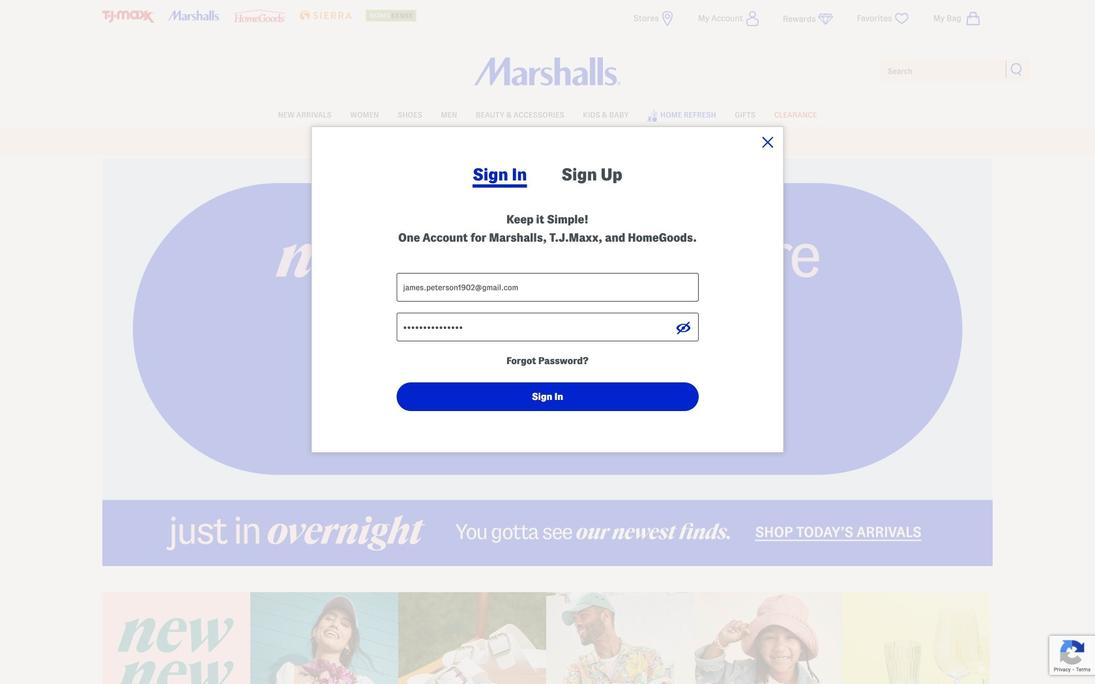 Task type: describe. For each thing, give the bounding box(es) containing it.
new arrivals are here. and the deals are just as exciting. image
[[102, 158, 993, 500]]

site search search field
[[879, 57, 1031, 83]]

Password password field
[[396, 313, 699, 342]]

Search text field
[[879, 57, 1031, 83]]

close dialog element
[[762, 137, 773, 148]]

my account dialog
[[311, 126, 1095, 678]]

sierra.com image
[[300, 10, 352, 20]]



Task type: vqa. For each thing, say whether or not it's contained in the screenshot.
second Redeem from the top of the page
no



Task type: locate. For each thing, give the bounding box(es) containing it.
menu bar
[[102, 103, 993, 126]]

marquee
[[0, 130, 1095, 155]]

main content
[[102, 158, 993, 684]]

tjmaxx.com image
[[102, 10, 154, 23]]

banner
[[0, 0, 1095, 155]]

homegoods.com image
[[234, 10, 286, 22]]

marshalls.com image
[[168, 10, 220, 20]]

email address email field
[[396, 273, 699, 302]]

None submit
[[1010, 63, 1023, 76], [396, 383, 699, 411], [1010, 63, 1023, 76], [396, 383, 699, 411]]

just in overnight. you've gotta see our newest finds. image
[[102, 500, 993, 566]]

homesense.com image
[[366, 10, 418, 21]]



